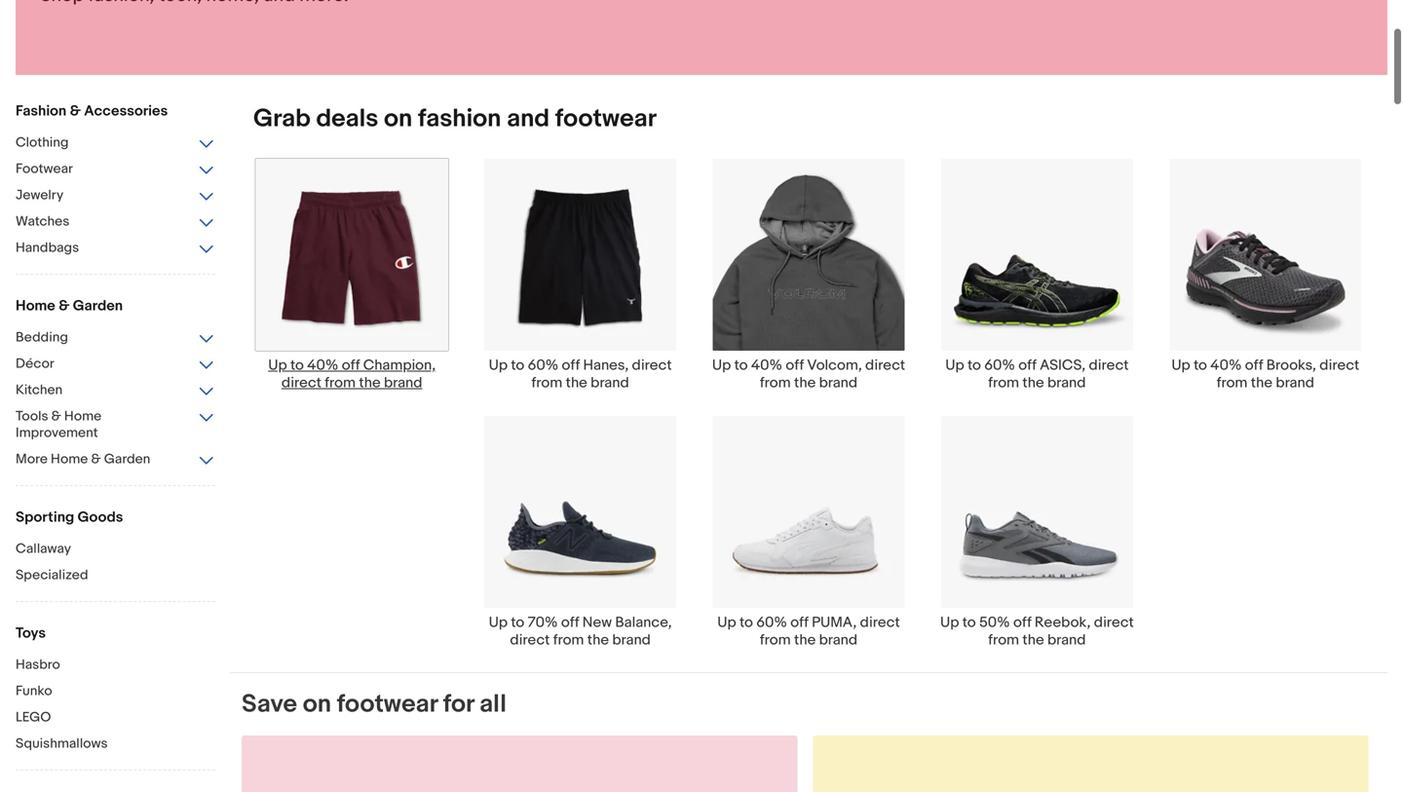 Task type: vqa. For each thing, say whether or not it's contained in the screenshot.
UP TO 60% OFF HANES, DIRECT FROM THE BRAND at the left
yes



Task type: locate. For each thing, give the bounding box(es) containing it.
up inside up to 60% off puma, direct from the brand
[[718, 614, 737, 631]]

3 40% from the left
[[1211, 357, 1242, 374]]

garden up "bedding" dropdown button
[[73, 297, 123, 315]]

from for up to 60% off hanes, direct from the brand
[[532, 374, 563, 392]]

fashion
[[16, 102, 67, 120]]

up inside up to 50% off reebok, direct from the brand
[[941, 614, 960, 631]]

brand inside up to 60% off hanes, direct from the brand
[[591, 374, 629, 392]]

2 40% from the left
[[751, 357, 783, 374]]

garden down tools & home improvement dropdown button
[[104, 451, 150, 468]]

bedding button
[[16, 329, 215, 348]]

callaway specialized
[[16, 541, 88, 584]]

fashion
[[418, 104, 501, 134]]

from inside up to 60% off hanes, direct from the brand
[[532, 374, 563, 392]]

60% inside up to 60% off asics, direct from the brand
[[985, 357, 1016, 374]]

60% left puma,
[[757, 614, 787, 631]]

brand inside up to 40% off volcom, direct from the brand
[[819, 374, 858, 392]]

direct inside up to 50% off reebok, direct from the brand
[[1094, 614, 1134, 631]]

60% left hanes,
[[528, 357, 559, 374]]

from left champion,
[[325, 374, 356, 392]]

&
[[70, 102, 81, 120], [59, 297, 70, 315], [51, 408, 61, 425], [91, 451, 101, 468]]

up inside up to 40% off brooks, direct from the brand
[[1172, 357, 1191, 374]]

40%
[[307, 357, 339, 374], [751, 357, 783, 374], [1211, 357, 1242, 374]]

deals
[[316, 104, 379, 134]]

home up bedding
[[16, 297, 55, 315]]

to inside up to 50% off reebok, direct from the brand
[[963, 614, 976, 631]]

the inside up to 50% off reebok, direct from the brand
[[1023, 631, 1045, 649]]

to inside up to 60% off hanes, direct from the brand
[[511, 357, 525, 374]]

footwear right and
[[555, 104, 657, 134]]

handbags button
[[16, 240, 215, 258]]

off for asics,
[[1019, 357, 1037, 374]]

direct inside up to 40% off brooks, direct from the brand
[[1320, 357, 1360, 374]]

1 vertical spatial on
[[303, 689, 331, 720]]

from inside up to 50% off reebok, direct from the brand
[[989, 631, 1020, 649]]

squishmallows link
[[16, 736, 215, 754]]

all
[[480, 689, 507, 720]]

1 vertical spatial garden
[[104, 451, 150, 468]]

1 horizontal spatial footwear
[[555, 104, 657, 134]]

on right the deals
[[384, 104, 413, 134]]

1 horizontal spatial 40%
[[751, 357, 783, 374]]

reebok,
[[1035, 614, 1091, 631]]

up to 50% off reebok, direct from the brand
[[941, 614, 1134, 649]]

the inside up to 40% off brooks, direct from the brand
[[1251, 374, 1273, 392]]

handbags
[[16, 240, 79, 256]]

up to 50% off reebok, direct from the brand link
[[923, 415, 1152, 649]]

0 vertical spatial garden
[[73, 297, 123, 315]]

from inside up to 40% off volcom, direct from the brand
[[760, 374, 791, 392]]

champion,
[[363, 357, 436, 374]]

clothing footwear jewelry watches handbags
[[16, 135, 79, 256]]

0 horizontal spatial 40%
[[307, 357, 339, 374]]

up for up to 40% off brooks, direct from the brand
[[1172, 357, 1191, 374]]

to inside the up to 40% off champion, direct from the brand
[[291, 357, 304, 374]]

home & garden
[[16, 297, 123, 315]]

0 horizontal spatial footwear
[[337, 689, 438, 720]]

footwear button
[[16, 161, 215, 179]]

from inside up to 60% off asics, direct from the brand
[[989, 374, 1020, 392]]

off left "new"
[[561, 614, 579, 631]]

list
[[230, 158, 1388, 672]]

up inside up to 70% off new balance, direct from the brand
[[489, 614, 508, 631]]

up to 70% off new balance, direct from the brand
[[489, 614, 672, 649]]

60% for hanes,
[[528, 357, 559, 374]]

up to 40% off champion, direct from the brand
[[268, 357, 436, 392]]

up inside up to 40% off volcom, direct from the brand
[[712, 357, 731, 374]]

brand inside up to 40% off brooks, direct from the brand
[[1276, 374, 1315, 392]]

off right 50% on the right
[[1014, 614, 1032, 631]]

off left asics, in the right top of the page
[[1019, 357, 1037, 374]]

up to 70% off new balance, direct from the brand link
[[466, 415, 695, 649]]

60% for puma,
[[757, 614, 787, 631]]

more
[[16, 451, 48, 468]]

décor button
[[16, 356, 215, 374]]

40% for brooks,
[[1211, 357, 1242, 374]]

toys
[[16, 625, 46, 642]]

footwear
[[16, 161, 73, 177]]

40% left the 'volcom,'
[[751, 357, 783, 374]]

1 40% from the left
[[307, 357, 339, 374]]

and
[[507, 104, 550, 134]]

up to 40% off volcom, direct from the brand link
[[695, 158, 923, 392]]

brand for up to 50% off reebok, direct from the brand
[[1048, 631, 1086, 649]]

from left hanes,
[[532, 374, 563, 392]]

direct
[[632, 357, 672, 374], [866, 357, 906, 374], [1089, 357, 1129, 374], [1320, 357, 1360, 374], [282, 374, 322, 392], [860, 614, 900, 631], [1094, 614, 1134, 631], [510, 631, 550, 649]]

on right save
[[303, 689, 331, 720]]

home down kitchen "dropdown button"
[[64, 408, 102, 425]]

off
[[342, 357, 360, 374], [562, 357, 580, 374], [786, 357, 804, 374], [1019, 357, 1037, 374], [1246, 357, 1264, 374], [561, 614, 579, 631], [791, 614, 809, 631], [1014, 614, 1032, 631]]

off inside up to 40% off brooks, direct from the brand
[[1246, 357, 1264, 374]]

40% inside up to 40% off brooks, direct from the brand
[[1211, 357, 1242, 374]]

40% left champion,
[[307, 357, 339, 374]]

40% left brooks,
[[1211, 357, 1242, 374]]

asics,
[[1040, 357, 1086, 374]]

sporting
[[16, 509, 74, 526]]

off inside up to 60% off hanes, direct from the brand
[[562, 357, 580, 374]]

the inside up to 40% off volcom, direct from the brand
[[794, 374, 816, 392]]

to for up to 60% off asics, direct from the brand
[[968, 357, 981, 374]]

funko
[[16, 683, 52, 700]]

up to 60% off hanes, direct from the brand link
[[466, 158, 695, 392]]

squishmallows
[[16, 736, 108, 753]]

from left the 'volcom,'
[[760, 374, 791, 392]]

brand for up to 40% off volcom, direct from the brand
[[819, 374, 858, 392]]

to for up to 40% off champion, direct from the brand
[[291, 357, 304, 374]]

décor
[[16, 356, 54, 372]]

up to 60% off puma, direct from the brand link
[[695, 415, 923, 649]]

brand inside up to 60% off asics, direct from the brand
[[1048, 374, 1086, 392]]

balance,
[[615, 614, 672, 631]]

for
[[443, 689, 474, 720]]

1 horizontal spatial 60%
[[757, 614, 787, 631]]

off inside the up to 40% off champion, direct from the brand
[[342, 357, 360, 374]]

watches button
[[16, 213, 215, 232]]

direct inside up to 60% off hanes, direct from the brand
[[632, 357, 672, 374]]

the inside the up to 40% off champion, direct from the brand
[[359, 374, 381, 392]]

from
[[325, 374, 356, 392], [532, 374, 563, 392], [760, 374, 791, 392], [989, 374, 1020, 392], [1217, 374, 1248, 392], [553, 631, 584, 649], [760, 631, 791, 649], [989, 631, 1020, 649]]

to
[[291, 357, 304, 374], [511, 357, 525, 374], [735, 357, 748, 374], [968, 357, 981, 374], [1194, 357, 1208, 374], [511, 614, 525, 631], [740, 614, 753, 631], [963, 614, 976, 631]]

the for up to 60% off asics, direct from the brand
[[1023, 374, 1045, 392]]

garden
[[73, 297, 123, 315], [104, 451, 150, 468]]

direct inside up to 60% off puma, direct from the brand
[[860, 614, 900, 631]]

to inside up to 40% off volcom, direct from the brand
[[735, 357, 748, 374]]

0 vertical spatial footwear
[[555, 104, 657, 134]]

the inside up to 70% off new balance, direct from the brand
[[588, 631, 609, 649]]

home down improvement
[[51, 451, 88, 468]]

from inside up to 40% off brooks, direct from the brand
[[1217, 374, 1248, 392]]

up to 60% off puma, direct from the brand
[[718, 614, 900, 649]]

the inside up to 60% off puma, direct from the brand
[[794, 631, 816, 649]]

the inside up to 60% off asics, direct from the brand
[[1023, 374, 1045, 392]]

off inside up to 40% off volcom, direct from the brand
[[786, 357, 804, 374]]

off inside up to 50% off reebok, direct from the brand
[[1014, 614, 1032, 631]]

on
[[384, 104, 413, 134], [303, 689, 331, 720]]

brand inside the up to 40% off champion, direct from the brand
[[384, 374, 423, 392]]

off left brooks,
[[1246, 357, 1264, 374]]

from left reebok,
[[989, 631, 1020, 649]]

60% inside up to 60% off hanes, direct from the brand
[[528, 357, 559, 374]]

brand inside up to 60% off puma, direct from the brand
[[819, 631, 858, 649]]

footwear
[[555, 104, 657, 134], [337, 689, 438, 720]]

home
[[16, 297, 55, 315], [64, 408, 102, 425], [51, 451, 88, 468]]

up
[[268, 357, 287, 374], [489, 357, 508, 374], [712, 357, 731, 374], [946, 357, 965, 374], [1172, 357, 1191, 374], [489, 614, 508, 631], [718, 614, 737, 631], [941, 614, 960, 631]]

60%
[[528, 357, 559, 374], [985, 357, 1016, 374], [757, 614, 787, 631]]

40% inside the up to 40% off champion, direct from the brand
[[307, 357, 339, 374]]

the for up to 50% off reebok, direct from the brand
[[1023, 631, 1045, 649]]

2 horizontal spatial 40%
[[1211, 357, 1242, 374]]

direct for up to 40% off brooks, direct from the brand
[[1320, 357, 1360, 374]]

off for brooks,
[[1246, 357, 1264, 374]]

hasbro link
[[16, 657, 215, 676]]

direct inside up to 40% off volcom, direct from the brand
[[866, 357, 906, 374]]

2 horizontal spatial 60%
[[985, 357, 1016, 374]]

the
[[359, 374, 381, 392], [566, 374, 588, 392], [794, 374, 816, 392], [1023, 374, 1045, 392], [1251, 374, 1273, 392], [588, 631, 609, 649], [794, 631, 816, 649], [1023, 631, 1045, 649]]

to inside up to 70% off new balance, direct from the brand
[[511, 614, 525, 631]]

tools & home improvement button
[[16, 408, 215, 444]]

from for up to 40% off brooks, direct from the brand
[[1217, 374, 1248, 392]]

to inside up to 40% off brooks, direct from the brand
[[1194, 357, 1208, 374]]

brand
[[384, 374, 423, 392], [591, 374, 629, 392], [819, 374, 858, 392], [1048, 374, 1086, 392], [1276, 374, 1315, 392], [613, 631, 651, 649], [819, 631, 858, 649], [1048, 631, 1086, 649]]

0 vertical spatial on
[[384, 104, 413, 134]]

up to 40% off champion, direct from the brand link
[[238, 158, 466, 392]]

lego link
[[16, 710, 215, 728]]

up to 60% off asics, direct from the brand
[[946, 357, 1129, 392]]

direct for up to 50% off reebok, direct from the brand
[[1094, 614, 1134, 631]]

up for up to 60% off asics, direct from the brand
[[946, 357, 965, 374]]

60% left asics, in the right top of the page
[[985, 357, 1016, 374]]

from inside up to 60% off puma, direct from the brand
[[760, 631, 791, 649]]

from for up to 40% off volcom, direct from the brand
[[760, 374, 791, 392]]

off left hanes,
[[562, 357, 580, 374]]

up to 40% off brooks, direct from the brand link
[[1152, 158, 1380, 392]]

off inside up to 60% off asics, direct from the brand
[[1019, 357, 1037, 374]]

direct inside the up to 40% off champion, direct from the brand
[[282, 374, 322, 392]]

up inside up to 60% off asics, direct from the brand
[[946, 357, 965, 374]]

brand inside up to 50% off reebok, direct from the brand
[[1048, 631, 1086, 649]]

up inside the up to 40% off champion, direct from the brand
[[268, 357, 287, 374]]

brooks,
[[1267, 357, 1317, 374]]

from left brooks,
[[1217, 374, 1248, 392]]

None text field
[[242, 736, 798, 792], [813, 736, 1369, 792], [242, 736, 798, 792], [813, 736, 1369, 792]]

grab
[[253, 104, 311, 134]]

60% for asics,
[[985, 357, 1016, 374]]

off inside up to 70% off new balance, direct from the brand
[[561, 614, 579, 631]]

direct for up to 60% off hanes, direct from the brand
[[632, 357, 672, 374]]

bedding
[[16, 329, 68, 346]]

1 horizontal spatial on
[[384, 104, 413, 134]]

0 horizontal spatial 60%
[[528, 357, 559, 374]]

hanes,
[[583, 357, 629, 374]]

clothing button
[[16, 135, 215, 153]]

to inside up to 60% off puma, direct from the brand
[[740, 614, 753, 631]]

direct inside up to 60% off asics, direct from the brand
[[1089, 357, 1129, 374]]

up for up to 50% off reebok, direct from the brand
[[941, 614, 960, 631]]

up inside up to 60% off hanes, direct from the brand
[[489, 357, 508, 374]]

the inside up to 60% off hanes, direct from the brand
[[566, 374, 588, 392]]

to inside up to 60% off asics, direct from the brand
[[968, 357, 981, 374]]

improvement
[[16, 425, 98, 442]]

footwear left for
[[337, 689, 438, 720]]

direct for up to 60% off asics, direct from the brand
[[1089, 357, 1129, 374]]

& right fashion
[[70, 102, 81, 120]]

off for hanes,
[[562, 357, 580, 374]]

from inside the up to 40% off champion, direct from the brand
[[325, 374, 356, 392]]

0 horizontal spatial on
[[303, 689, 331, 720]]

off left puma,
[[791, 614, 809, 631]]

1 vertical spatial home
[[64, 408, 102, 425]]

60% inside up to 60% off puma, direct from the brand
[[757, 614, 787, 631]]

from left puma,
[[760, 631, 791, 649]]

from left balance,
[[553, 631, 584, 649]]

up for up to 60% off hanes, direct from the brand
[[489, 357, 508, 374]]

off inside up to 60% off puma, direct from the brand
[[791, 614, 809, 631]]

off left the 'volcom,'
[[786, 357, 804, 374]]

40% inside up to 40% off volcom, direct from the brand
[[751, 357, 783, 374]]

to for up to 40% off volcom, direct from the brand
[[735, 357, 748, 374]]

to for up to 70% off new balance, direct from the brand
[[511, 614, 525, 631]]

up to 60% off hanes, direct from the brand
[[489, 357, 672, 392]]

off left champion,
[[342, 357, 360, 374]]

from left asics, in the right top of the page
[[989, 374, 1020, 392]]

grab deals on fashion and footwear
[[253, 104, 657, 134]]

callaway link
[[16, 541, 215, 560]]



Task type: describe. For each thing, give the bounding box(es) containing it.
70%
[[528, 614, 558, 631]]

to for up to 60% off puma, direct from the brand
[[740, 614, 753, 631]]

brand for up to 60% off hanes, direct from the brand
[[591, 374, 629, 392]]

off for new
[[561, 614, 579, 631]]

brand for up to 60% off asics, direct from the brand
[[1048, 374, 1086, 392]]

up for up to 40% off champion, direct from the brand
[[268, 357, 287, 374]]

40% for champion,
[[307, 357, 339, 374]]

brand for up to 40% off brooks, direct from the brand
[[1276, 374, 1315, 392]]

save
[[242, 689, 297, 720]]

goods
[[78, 509, 123, 526]]

fashion & accessories
[[16, 102, 168, 120]]

off for champion,
[[342, 357, 360, 374]]

& right the tools
[[51, 408, 61, 425]]

clothing
[[16, 135, 69, 151]]

off for reebok,
[[1014, 614, 1032, 631]]

direct for up to 40% off champion, direct from the brand
[[282, 374, 322, 392]]

accessories
[[84, 102, 168, 120]]

the for up to 40% off brooks, direct from the brand
[[1251, 374, 1273, 392]]

hasbro
[[16, 657, 60, 674]]

2 vertical spatial home
[[51, 451, 88, 468]]

hasbro funko lego squishmallows
[[16, 657, 108, 753]]

more home & garden button
[[16, 451, 215, 470]]

to for up to 50% off reebok, direct from the brand
[[963, 614, 976, 631]]

& down tools & home improvement dropdown button
[[91, 451, 101, 468]]

kitchen button
[[16, 382, 215, 401]]

garden inside bedding décor kitchen tools & home improvement more home & garden
[[104, 451, 150, 468]]

from for up to 50% off reebok, direct from the brand
[[989, 631, 1020, 649]]

the for up to 60% off hanes, direct from the brand
[[566, 374, 588, 392]]

from for up to 60% off puma, direct from the brand
[[760, 631, 791, 649]]

brand for up to 60% off puma, direct from the brand
[[819, 631, 858, 649]]

from for up to 40% off champion, direct from the brand
[[325, 374, 356, 392]]

the for up to 60% off puma, direct from the brand
[[794, 631, 816, 649]]

specialized link
[[16, 567, 215, 586]]

40% for volcom,
[[751, 357, 783, 374]]

to for up to 60% off hanes, direct from the brand
[[511, 357, 525, 374]]

off for volcom,
[[786, 357, 804, 374]]

jewelry
[[16, 187, 64, 204]]

to for up to 40% off brooks, direct from the brand
[[1194, 357, 1208, 374]]

list containing up to 40% off champion, direct from the brand
[[230, 158, 1388, 672]]

up for up to 70% off new balance, direct from the brand
[[489, 614, 508, 631]]

50%
[[980, 614, 1010, 631]]

puma,
[[812, 614, 857, 631]]

brand for up to 40% off champion, direct from the brand
[[384, 374, 423, 392]]

lego
[[16, 710, 51, 726]]

up to 40% off volcom, direct from the brand
[[712, 357, 906, 392]]

up for up to 60% off puma, direct from the brand
[[718, 614, 737, 631]]

volcom,
[[807, 357, 862, 374]]

from inside up to 70% off new balance, direct from the brand
[[553, 631, 584, 649]]

kitchen
[[16, 382, 63, 399]]

0 vertical spatial home
[[16, 297, 55, 315]]

off for puma,
[[791, 614, 809, 631]]

specialized
[[16, 567, 88, 584]]

brand inside up to 70% off new balance, direct from the brand
[[613, 631, 651, 649]]

sporting goods
[[16, 509, 123, 526]]

the for up to 40% off volcom, direct from the brand
[[794, 374, 816, 392]]

tools
[[16, 408, 48, 425]]

from for up to 60% off asics, direct from the brand
[[989, 374, 1020, 392]]

up for up to 40% off volcom, direct from the brand
[[712, 357, 731, 374]]

direct inside up to 70% off new balance, direct from the brand
[[510, 631, 550, 649]]

funko link
[[16, 683, 215, 702]]

save on footwear for all
[[242, 689, 507, 720]]

up to 60% off asics, direct from the brand link
[[923, 158, 1152, 392]]

jewelry button
[[16, 187, 215, 206]]

1 vertical spatial footwear
[[337, 689, 438, 720]]

the for up to 40% off champion, direct from the brand
[[359, 374, 381, 392]]

bedding décor kitchen tools & home improvement more home & garden
[[16, 329, 150, 468]]

direct for up to 40% off volcom, direct from the brand
[[866, 357, 906, 374]]

new
[[583, 614, 612, 631]]

watches
[[16, 213, 70, 230]]

& up bedding
[[59, 297, 70, 315]]

up to 40% off brooks, direct from the brand
[[1172, 357, 1360, 392]]

callaway
[[16, 541, 71, 558]]

direct for up to 60% off puma, direct from the brand
[[860, 614, 900, 631]]



